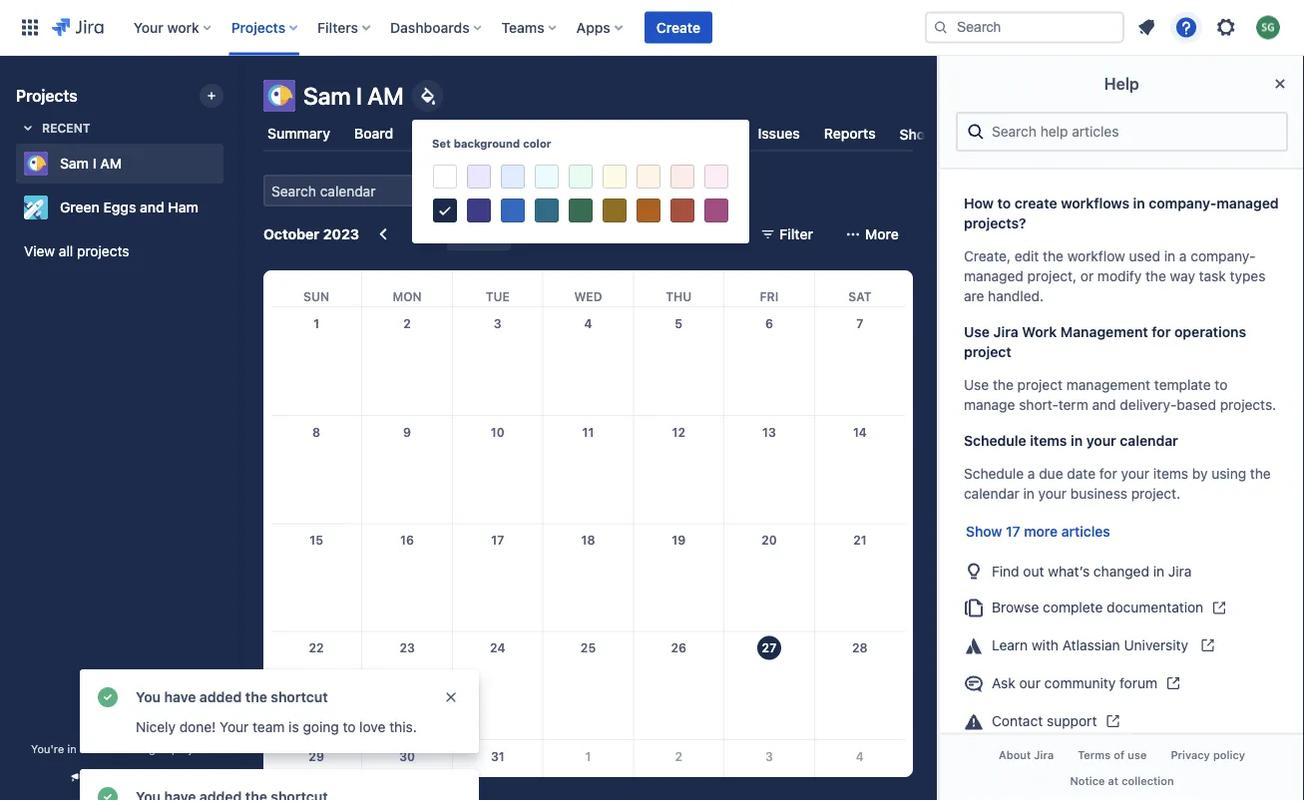 Task type: vqa. For each thing, say whether or not it's contained in the screenshot.
21 at the right bottom
yes



Task type: describe. For each thing, give the bounding box(es) containing it.
light-magenta radio
[[702, 162, 732, 192]]

in up documentation
[[1154, 563, 1165, 579]]

2 success image from the top
[[96, 786, 120, 802]]

find out what's changed in jira link
[[956, 552, 1289, 589]]

eggs
[[103, 199, 136, 216]]

edit
[[1015, 248, 1040, 265]]

in inside create, edit the workflow used in a company- managed project, or modify the way task types are handled.
[[1165, 248, 1176, 265]]

with
[[1032, 637, 1059, 654]]

done!
[[179, 719, 216, 736]]

13 link
[[754, 416, 786, 448]]

modify
[[1098, 268, 1142, 284]]

24 link
[[482, 633, 514, 665]]

add people image
[[513, 179, 537, 203]]

mon link
[[389, 271, 426, 306]]

for for management
[[1152, 324, 1171, 340]]

give
[[89, 771, 114, 785]]

1 vertical spatial 2
[[675, 750, 683, 764]]

0 horizontal spatial sam
[[60, 155, 89, 172]]

tab list containing calendar
[[252, 116, 1001, 152]]

board link
[[350, 116, 397, 152]]

create, edit the workflow used in a company- managed project, or modify the way task types are handled.
[[964, 248, 1266, 304]]

magenta image
[[705, 199, 729, 223]]

1 horizontal spatial your
[[220, 719, 249, 736]]

Search help articles field
[[986, 114, 1279, 150]]

14
[[853, 425, 867, 439]]

dark radio
[[430, 196, 460, 227]]

light red image
[[671, 165, 695, 189]]

0 vertical spatial sam
[[303, 82, 351, 110]]

search image
[[933, 19, 949, 35]]

2023
[[323, 226, 359, 243]]

list
[[417, 125, 441, 142]]

0 vertical spatial and
[[140, 199, 164, 216]]

work
[[167, 19, 199, 35]]

0 vertical spatial i
[[356, 82, 362, 110]]

5 link
[[663, 307, 695, 339]]

Search field
[[925, 11, 1125, 43]]

yellow image
[[603, 199, 627, 223]]

2 vertical spatial project
[[172, 743, 209, 756]]

3 for the left '3' link
[[494, 316, 502, 330]]

going
[[303, 719, 339, 736]]

set
[[432, 137, 451, 150]]

26
[[671, 642, 687, 656]]

a inside create, edit the workflow used in a company- managed project, or modify the way task types are handled.
[[1180, 248, 1187, 265]]

more
[[865, 226, 899, 243]]

task
[[1200, 268, 1227, 284]]

project,
[[1028, 268, 1077, 284]]

light yellow image
[[603, 165, 627, 189]]

more
[[1024, 524, 1058, 540]]

magenta radio
[[702, 196, 732, 226]]

appswitcher icon image
[[18, 15, 42, 39]]

based
[[1177, 397, 1217, 413]]

the up team at the left bottom of the page
[[245, 689, 267, 706]]

schedule for schedule a due date for your items by using the calendar in your business project.
[[964, 466, 1024, 482]]

nicely
[[136, 719, 176, 736]]

0 vertical spatial am
[[368, 82, 404, 110]]

1 vertical spatial jira
[[1169, 563, 1192, 579]]

this.
[[390, 719, 417, 736]]

create
[[1015, 195, 1058, 212]]

reports link
[[820, 116, 880, 152]]

pages link
[[690, 116, 738, 152]]

in up date
[[1071, 433, 1083, 449]]

0 horizontal spatial items
[[1030, 433, 1068, 449]]

light-red radio
[[668, 162, 698, 192]]

about
[[999, 749, 1031, 762]]

dashboards
[[390, 19, 470, 35]]

row containing 29
[[272, 740, 905, 802]]

6
[[766, 316, 774, 330]]

at
[[1109, 775, 1119, 788]]

22 link
[[301, 633, 333, 665]]

thu
[[666, 290, 692, 303]]

projects inside popup button
[[231, 19, 286, 35]]

in inside how to create workflows in company-managed projects?
[[1134, 195, 1146, 212]]

timeline link
[[545, 116, 609, 152]]

learn with atlassian university
[[992, 637, 1193, 654]]

green image
[[569, 199, 593, 223]]

teal image
[[535, 199, 559, 223]]

29
[[309, 750, 324, 764]]

schedule for schedule items in your calendar
[[964, 433, 1027, 449]]

13
[[763, 425, 776, 439]]

the up project,
[[1043, 248, 1064, 265]]

jira for use jira work management for operations project
[[994, 324, 1019, 340]]

sun
[[304, 290, 330, 303]]

the inside "schedule a due date for your items by using the calendar in your business project."
[[1251, 466, 1272, 482]]

use for use jira work management for operations project
[[964, 324, 990, 340]]

light purple image
[[467, 165, 491, 189]]

share button
[[519, 219, 601, 251]]

calendar
[[465, 125, 525, 142]]

16
[[400, 533, 414, 547]]

1 horizontal spatial sam i am
[[303, 82, 404, 110]]

0 horizontal spatial i
[[93, 155, 96, 172]]

ask our community forum link
[[956, 665, 1289, 703]]

articles
[[1062, 524, 1111, 540]]

changed
[[1094, 563, 1150, 579]]

issues
[[758, 125, 800, 142]]

create,
[[964, 248, 1011, 265]]

company- inside create, edit the workflow used in a company- managed project, or modify the way task types are handled.
[[1191, 248, 1256, 265]]

light-yellow radio
[[600, 162, 630, 192]]

red radio
[[668, 196, 698, 226]]

30
[[399, 750, 415, 764]]

0 vertical spatial your
[[1087, 433, 1117, 449]]

1 horizontal spatial calendar
[[1120, 433, 1179, 449]]

24
[[490, 642, 506, 656]]

date
[[1068, 466, 1096, 482]]

9 link
[[391, 416, 423, 448]]

way
[[1171, 268, 1196, 284]]

university
[[1125, 637, 1189, 654]]

purple radio
[[464, 196, 494, 226]]

board
[[354, 125, 393, 142]]

next month image
[[411, 223, 435, 247]]

20
[[762, 533, 777, 547]]

orange image
[[637, 199, 661, 223]]

blue radio
[[498, 196, 528, 226]]

white image
[[433, 165, 457, 189]]

orange radio
[[634, 196, 664, 226]]

banner containing your work
[[0, 0, 1305, 56]]

green radio
[[566, 196, 596, 226]]

of
[[1114, 749, 1125, 762]]

you
[[136, 689, 161, 706]]

1 vertical spatial 4 link
[[844, 741, 876, 773]]

team
[[253, 719, 285, 736]]

primary element
[[12, 0, 925, 55]]

community
[[1045, 675, 1116, 692]]

31
[[491, 750, 505, 764]]

out
[[1024, 563, 1045, 579]]

today
[[459, 226, 499, 243]]

are
[[964, 288, 985, 304]]

2 vertical spatial to
[[343, 719, 356, 736]]

0 horizontal spatial am
[[100, 155, 122, 172]]

light magenta image
[[705, 165, 729, 189]]

8 link
[[301, 416, 333, 448]]

row containing 15
[[272, 524, 905, 632]]

1 horizontal spatial 3 link
[[754, 741, 786, 773]]

settings image
[[1215, 15, 1239, 39]]

0 horizontal spatial 4 link
[[573, 307, 604, 339]]

you have added the shortcut
[[136, 689, 328, 706]]

use jira work management for operations project
[[964, 324, 1247, 360]]

browse
[[992, 599, 1040, 616]]

18 link
[[573, 524, 604, 556]]

17 link
[[482, 524, 514, 556]]

1 for right 1 link
[[586, 750, 591, 764]]

forms
[[629, 125, 670, 142]]

create project image
[[204, 88, 220, 104]]

3 for the right '3' link
[[766, 750, 774, 764]]

browse complete documentation link
[[956, 589, 1289, 627]]

row containing 22
[[272, 632, 905, 740]]

october
[[264, 226, 320, 243]]

and inside use the project management template to manage short-term and delivery-based projects.
[[1093, 397, 1117, 413]]

use the project management template to manage short-term and delivery-based projects.
[[964, 377, 1277, 413]]

2 vertical spatial managed
[[120, 743, 169, 756]]

about jira
[[999, 749, 1054, 762]]

management
[[1061, 324, 1149, 340]]

yellow radio
[[600, 196, 630, 226]]

17 inside show 17 more articles button
[[1006, 524, 1021, 540]]

using
[[1212, 466, 1247, 482]]

2 horizontal spatial your
[[1122, 466, 1150, 482]]

forum
[[1120, 675, 1158, 692]]

for for date
[[1100, 466, 1118, 482]]

documentation
[[1107, 599, 1204, 616]]

light-blue radio
[[498, 162, 528, 192]]

notice at collection link
[[1059, 769, 1187, 794]]

show
[[966, 524, 1003, 540]]

team-
[[89, 743, 120, 756]]



Task type: locate. For each thing, give the bounding box(es) containing it.
jira right 'about'
[[1034, 749, 1054, 762]]

0 vertical spatial items
[[1030, 433, 1068, 449]]

items up the project. on the right bottom of page
[[1154, 466, 1189, 482]]

light-teal radio
[[532, 162, 562, 192]]

25
[[581, 642, 596, 656]]

the up manage
[[993, 377, 1014, 393]]

26 link
[[663, 633, 695, 665]]

projects
[[77, 243, 129, 260]]

the right the using on the bottom of the page
[[1251, 466, 1272, 482]]

1 vertical spatial calendar
[[964, 486, 1020, 502]]

row containing 8
[[272, 416, 905, 524]]

a up way
[[1180, 248, 1187, 265]]

am up 'green eggs and ham' link
[[100, 155, 122, 172]]

row containing sun
[[272, 271, 905, 307]]

2 link
[[391, 307, 423, 339], [663, 741, 695, 773]]

the inside use the project management template to manage short-term and delivery-based projects.
[[993, 377, 1014, 393]]

4 row from the top
[[272, 524, 905, 632]]

schedule left the due
[[964, 466, 1024, 482]]

today button
[[447, 219, 511, 251]]

schedule inside "schedule a due date for your items by using the calendar in your business project."
[[964, 466, 1024, 482]]

add to starred image down sidebar navigation icon
[[218, 152, 242, 176]]

1 horizontal spatial 3
[[766, 750, 774, 764]]

2 vertical spatial your
[[1039, 486, 1067, 502]]

forms link
[[625, 116, 674, 152]]

project up manage
[[964, 344, 1012, 360]]

management
[[1067, 377, 1151, 393]]

use inside use the project management template to manage short-term and delivery-based projects.
[[964, 377, 990, 393]]

2 add to starred image from the top
[[218, 196, 242, 220]]

0 vertical spatial 1
[[314, 316, 320, 330]]

0 horizontal spatial 2 link
[[391, 307, 423, 339]]

1 vertical spatial managed
[[964, 268, 1024, 284]]

to up the projects?
[[998, 195, 1012, 212]]

notice at collection
[[1071, 775, 1175, 788]]

1 horizontal spatial and
[[1093, 397, 1117, 413]]

red image
[[671, 199, 695, 223]]

blue image
[[501, 199, 525, 223]]

to inside use the project management template to manage short-term and delivery-based projects.
[[1215, 377, 1228, 393]]

Search calendar text field
[[266, 177, 417, 205]]

0 vertical spatial 3 link
[[482, 307, 514, 339]]

21 link
[[844, 524, 876, 556]]

for left operations
[[1152, 324, 1171, 340]]

success image left you
[[96, 686, 120, 710]]

0 horizontal spatial 17
[[491, 533, 504, 547]]

1 vertical spatial 2 link
[[663, 741, 695, 773]]

23
[[400, 642, 415, 656]]

1 horizontal spatial 2
[[675, 750, 683, 764]]

0 horizontal spatial for
[[1100, 466, 1118, 482]]

use down the are
[[964, 324, 990, 340]]

0 horizontal spatial managed
[[120, 743, 169, 756]]

1 vertical spatial items
[[1154, 466, 1189, 482]]

and left ham
[[140, 199, 164, 216]]

2 horizontal spatial jira
[[1169, 563, 1192, 579]]

your up the project. on the right bottom of page
[[1122, 466, 1150, 482]]

company- up task
[[1191, 248, 1256, 265]]

1 success image from the top
[[96, 686, 120, 710]]

find
[[992, 563, 1020, 579]]

company- inside how to create workflows in company-managed projects?
[[1149, 195, 1217, 212]]

0 horizontal spatial 3
[[494, 316, 502, 330]]

to inside how to create workflows in company-managed projects?
[[998, 195, 1012, 212]]

purple image
[[467, 199, 491, 223]]

1 vertical spatial use
[[964, 377, 990, 393]]

summary
[[268, 125, 330, 142]]

1 vertical spatial am
[[100, 155, 122, 172]]

shortcuts
[[900, 126, 965, 142]]

0 horizontal spatial 1
[[314, 316, 320, 330]]

company-
[[1149, 195, 1217, 212], [1191, 248, 1256, 265]]

projects
[[231, 19, 286, 35], [16, 86, 77, 105]]

company- up used
[[1149, 195, 1217, 212]]

success image
[[96, 686, 120, 710], [96, 786, 120, 802]]

1 horizontal spatial project
[[964, 344, 1012, 360]]

help image
[[1175, 15, 1199, 39]]

teal radio
[[532, 196, 562, 226]]

how to create workflows in company-managed projects?
[[964, 195, 1279, 232]]

use inside use jira work management for operations project
[[964, 324, 990, 340]]

set background color image
[[416, 84, 440, 108]]

0 vertical spatial sam i am
[[303, 82, 404, 110]]

1 vertical spatial 3
[[766, 750, 774, 764]]

grid containing sun
[[272, 271, 905, 802]]

5
[[675, 316, 683, 330]]

19 link
[[663, 524, 695, 556]]

0 vertical spatial 4 link
[[573, 307, 604, 339]]

12 link
[[663, 416, 695, 448]]

terms of use link
[[1066, 743, 1159, 769]]

collapse recent projects image
[[16, 116, 40, 140]]

1 vertical spatial 1 link
[[573, 741, 604, 773]]

1 vertical spatial project
[[1018, 377, 1063, 393]]

add to starred image right ham
[[218, 196, 242, 220]]

to up based
[[1215, 377, 1228, 393]]

1 for 1 link to the top
[[314, 316, 320, 330]]

31 link
[[482, 741, 514, 773]]

1 horizontal spatial 2 link
[[663, 741, 695, 773]]

dark image
[[434, 200, 456, 224]]

dismiss image
[[443, 690, 459, 706]]

your up date
[[1087, 433, 1117, 449]]

1 row from the top
[[272, 271, 905, 307]]

1 vertical spatial 4
[[856, 750, 864, 764]]

a left the due
[[1028, 466, 1036, 482]]

22
[[309, 642, 324, 656]]

atlassian
[[1063, 637, 1121, 654]]

success image down give
[[96, 786, 120, 802]]

1 vertical spatial 3 link
[[754, 741, 786, 773]]

1 horizontal spatial am
[[368, 82, 404, 110]]

in up show 17 more articles
[[1024, 486, 1035, 502]]

0 vertical spatial use
[[964, 324, 990, 340]]

items inside "schedule a due date for your items by using the calendar in your business project."
[[1154, 466, 1189, 482]]

sam up summary
[[303, 82, 351, 110]]

reports
[[824, 125, 876, 142]]

5 row from the top
[[272, 632, 905, 740]]

complete
[[1043, 599, 1103, 616]]

jira left work
[[994, 324, 1019, 340]]

filter
[[780, 226, 814, 243]]

unscheduled image
[[621, 227, 637, 243]]

sam i am up "board"
[[303, 82, 404, 110]]

row containing 1
[[272, 307, 905, 416]]

project.
[[1132, 486, 1181, 502]]

light teal image
[[535, 165, 559, 189]]

17 left more
[[1006, 524, 1021, 540]]

your left work
[[134, 19, 164, 35]]

1 vertical spatial 1
[[586, 750, 591, 764]]

add to starred image
[[218, 152, 242, 176], [218, 196, 242, 220]]

2 schedule from the top
[[964, 466, 1024, 482]]

in up way
[[1165, 248, 1176, 265]]

timeline
[[549, 125, 605, 142]]

0 horizontal spatial to
[[343, 719, 356, 736]]

manage
[[964, 397, 1016, 413]]

1 vertical spatial add to starred image
[[218, 196, 242, 220]]

jira for about jira
[[1034, 749, 1054, 762]]

1 vertical spatial projects
[[16, 86, 77, 105]]

in right you're
[[67, 743, 77, 756]]

close image
[[1269, 72, 1293, 96]]

25 link
[[573, 633, 604, 665]]

2
[[404, 316, 411, 330], [675, 750, 683, 764]]

the down used
[[1146, 268, 1167, 284]]

1 add to starred image from the top
[[218, 152, 242, 176]]

thu link
[[662, 271, 696, 306]]

2 row from the top
[[272, 307, 905, 416]]

managed inside create, edit the workflow used in a company- managed project, or modify the way task types are handled.
[[964, 268, 1024, 284]]

0 horizontal spatial a
[[80, 743, 86, 756]]

a
[[1180, 248, 1187, 265], [1028, 466, 1036, 482], [80, 743, 86, 756]]

for inside "schedule a due date for your items by using the calendar in your business project."
[[1100, 466, 1118, 482]]

your down 'you have added the shortcut'
[[220, 719, 249, 736]]

banner
[[0, 0, 1305, 56]]

light-purple radio
[[464, 162, 494, 192]]

light-green radio
[[566, 162, 596, 192]]

1 vertical spatial success image
[[96, 786, 120, 802]]

3 row from the top
[[272, 416, 905, 524]]

your down the due
[[1039, 486, 1067, 502]]

calendar up show
[[964, 486, 1020, 502]]

grid
[[272, 271, 905, 802]]

0 vertical spatial to
[[998, 195, 1012, 212]]

delivery-
[[1120, 397, 1177, 413]]

jira up documentation
[[1169, 563, 1192, 579]]

0 vertical spatial projects
[[231, 19, 286, 35]]

4 link
[[573, 307, 604, 339], [844, 741, 876, 773]]

your inside your work dropdown button
[[134, 19, 164, 35]]

project inside use the project management template to manage short-term and delivery-based projects.
[[1018, 377, 1063, 393]]

1 horizontal spatial jira
[[1034, 749, 1054, 762]]

project inside use jira work management for operations project
[[964, 344, 1012, 360]]

0 vertical spatial 4
[[584, 316, 592, 330]]

schedule down manage
[[964, 433, 1027, 449]]

0 vertical spatial 3
[[494, 316, 502, 330]]

0 vertical spatial for
[[1152, 324, 1171, 340]]

show 17 more articles button
[[956, 520, 1121, 544]]

set background color
[[432, 137, 552, 150]]

1 horizontal spatial managed
[[964, 268, 1024, 284]]

2 horizontal spatial project
[[1018, 377, 1063, 393]]

for up business at the bottom of page
[[1100, 466, 1118, 482]]

managed
[[1217, 195, 1279, 212], [964, 268, 1024, 284], [120, 743, 169, 756]]

1 right "31" link
[[586, 750, 591, 764]]

use for use the project management template to manage short-term and delivery-based projects.
[[964, 377, 990, 393]]

tab list
[[252, 116, 1001, 152]]

2 use from the top
[[964, 377, 990, 393]]

0 horizontal spatial 4
[[584, 316, 592, 330]]

apps button
[[571, 11, 631, 43]]

view all projects
[[24, 243, 129, 260]]

light orange image
[[637, 165, 661, 189]]

background
[[454, 137, 520, 150]]

handled.
[[988, 288, 1044, 304]]

1 vertical spatial a
[[1028, 466, 1036, 482]]

your profile and settings image
[[1257, 15, 1281, 39]]

to left love
[[343, 719, 356, 736]]

white radio
[[430, 162, 460, 192]]

1 horizontal spatial a
[[1028, 466, 1036, 482]]

notifications image
[[1135, 15, 1159, 39]]

0 vertical spatial jira
[[994, 324, 1019, 340]]

2 horizontal spatial to
[[1215, 377, 1228, 393]]

october 2023
[[264, 226, 359, 243]]

previous month image
[[371, 223, 395, 247]]

am up "board"
[[368, 82, 404, 110]]

1 horizontal spatial 1 link
[[573, 741, 604, 773]]

have
[[164, 689, 196, 706]]

1 horizontal spatial your
[[1087, 433, 1117, 449]]

managed inside how to create workflows in company-managed projects?
[[1217, 195, 1279, 212]]

green eggs and ham
[[60, 199, 199, 216]]

1 vertical spatial company-
[[1191, 248, 1256, 265]]

sidebar navigation image
[[218, 80, 262, 120]]

0 horizontal spatial calendar
[[964, 486, 1020, 502]]

1 horizontal spatial 1
[[586, 750, 591, 764]]

0 vertical spatial a
[[1180, 248, 1187, 265]]

jira inside use jira work management for operations project
[[994, 324, 1019, 340]]

0 vertical spatial managed
[[1217, 195, 1279, 212]]

0 vertical spatial 1 link
[[301, 307, 333, 339]]

row
[[272, 271, 905, 307], [272, 307, 905, 416], [272, 416, 905, 524], [272, 524, 905, 632], [272, 632, 905, 740], [272, 740, 905, 802]]

21
[[854, 533, 867, 547]]

dashboards button
[[384, 11, 490, 43]]

1
[[314, 316, 320, 330], [586, 750, 591, 764]]

1 vertical spatial your
[[1122, 466, 1150, 482]]

0 vertical spatial 2 link
[[391, 307, 423, 339]]

10
[[491, 425, 505, 439]]

i up green
[[93, 155, 96, 172]]

0 horizontal spatial and
[[140, 199, 164, 216]]

show 17 more articles
[[966, 524, 1111, 540]]

2 vertical spatial jira
[[1034, 749, 1054, 762]]

items up the due
[[1030, 433, 1068, 449]]

1 vertical spatial sam i am
[[60, 155, 122, 172]]

light-orange radio
[[634, 162, 664, 192]]

jira inside button
[[1034, 749, 1054, 762]]

29 link
[[301, 741, 333, 773]]

more button
[[834, 219, 911, 251]]

1 link down the sun
[[301, 307, 333, 339]]

project up short-
[[1018, 377, 1063, 393]]

12
[[672, 425, 686, 439]]

15 link
[[301, 524, 333, 556]]

in right workflows
[[1134, 195, 1146, 212]]

0 vertical spatial your
[[134, 19, 164, 35]]

calendar
[[1120, 433, 1179, 449], [964, 486, 1020, 502]]

1 horizontal spatial to
[[998, 195, 1012, 212]]

managed up the "types"
[[1217, 195, 1279, 212]]

a left team-
[[80, 743, 86, 756]]

learn with atlassian university link
[[956, 627, 1289, 665]]

sam i am down recent
[[60, 155, 122, 172]]

6 row from the top
[[272, 740, 905, 802]]

project down done!
[[172, 743, 209, 756]]

projects up collapse recent projects icon at the left
[[16, 86, 77, 105]]

our
[[1020, 675, 1041, 692]]

1 horizontal spatial i
[[356, 82, 362, 110]]

about jira button
[[987, 743, 1066, 769]]

2 vertical spatial a
[[80, 743, 86, 756]]

1 horizontal spatial 17
[[1006, 524, 1021, 540]]

projects up sidebar navigation icon
[[231, 19, 286, 35]]

1 vertical spatial for
[[1100, 466, 1118, 482]]

1 horizontal spatial 4
[[856, 750, 864, 764]]

sam down recent
[[60, 155, 89, 172]]

0 horizontal spatial jira
[[994, 324, 1019, 340]]

sam i am link
[[16, 144, 216, 184]]

terms of use
[[1078, 749, 1147, 762]]

1 use from the top
[[964, 324, 990, 340]]

help
[[1105, 74, 1140, 93]]

0 horizontal spatial 3 link
[[482, 307, 514, 339]]

1 schedule from the top
[[964, 433, 1027, 449]]

sam green image
[[469, 175, 501, 207]]

light blue image
[[501, 165, 525, 189]]

0 vertical spatial schedule
[[964, 433, 1027, 449]]

for inside use jira work management for operations project
[[1152, 324, 1171, 340]]

0 horizontal spatial your
[[1039, 486, 1067, 502]]

light green image
[[569, 165, 593, 189]]

in inside "schedule a due date for your items by using the calendar in your business project."
[[1024, 486, 1035, 502]]

added
[[200, 689, 242, 706]]

your
[[1087, 433, 1117, 449], [1122, 466, 1150, 482], [1039, 486, 1067, 502]]

19
[[672, 533, 686, 547]]

1 link right "31" link
[[573, 741, 604, 773]]

filters button
[[312, 11, 378, 43]]

0 horizontal spatial 1 link
[[301, 307, 333, 339]]

list link
[[413, 116, 445, 152]]

use up manage
[[964, 377, 990, 393]]

find out what's changed in jira
[[992, 563, 1192, 579]]

0 horizontal spatial 2
[[404, 316, 411, 330]]

you're in a team-managed project
[[31, 743, 209, 756]]

1 link
[[301, 307, 333, 339], [573, 741, 604, 773]]

16 link
[[391, 524, 423, 556]]

11
[[583, 425, 594, 439]]

or
[[1081, 268, 1094, 284]]

jira image
[[52, 15, 104, 39], [52, 15, 104, 39]]

add to starred image for sam i am
[[218, 152, 242, 176]]

2 horizontal spatial managed
[[1217, 195, 1279, 212]]

0 horizontal spatial projects
[[16, 86, 77, 105]]

0 vertical spatial calendar
[[1120, 433, 1179, 449]]

calendar inside "schedule a due date for your items by using the calendar in your business project."
[[964, 486, 1020, 502]]

1 horizontal spatial projects
[[231, 19, 286, 35]]

0 horizontal spatial sam i am
[[60, 155, 122, 172]]

2 horizontal spatial a
[[1180, 248, 1187, 265]]

i up "board"
[[356, 82, 362, 110]]

managed down create,
[[964, 268, 1024, 284]]

0 horizontal spatial your
[[134, 19, 164, 35]]

1 down the sun
[[314, 316, 320, 330]]

and down management
[[1093, 397, 1117, 413]]

17
[[1006, 524, 1021, 540], [491, 533, 504, 547]]

add to starred image for green eggs and ham
[[218, 196, 242, 220]]

calendar down the delivery-
[[1120, 433, 1179, 449]]

17 inside row
[[491, 533, 504, 547]]

give feedback button
[[57, 762, 183, 794]]

1 horizontal spatial sam
[[303, 82, 351, 110]]

a inside "schedule a due date for your items by using the calendar in your business project."
[[1028, 466, 1036, 482]]

managed down nicely
[[120, 743, 169, 756]]

all
[[59, 243, 73, 260]]

1 vertical spatial schedule
[[964, 466, 1024, 482]]

1 vertical spatial to
[[1215, 377, 1228, 393]]

1 horizontal spatial 4 link
[[844, 741, 876, 773]]

0 vertical spatial add to starred image
[[218, 152, 242, 176]]

17 left 18
[[491, 533, 504, 547]]

view
[[24, 243, 55, 260]]



